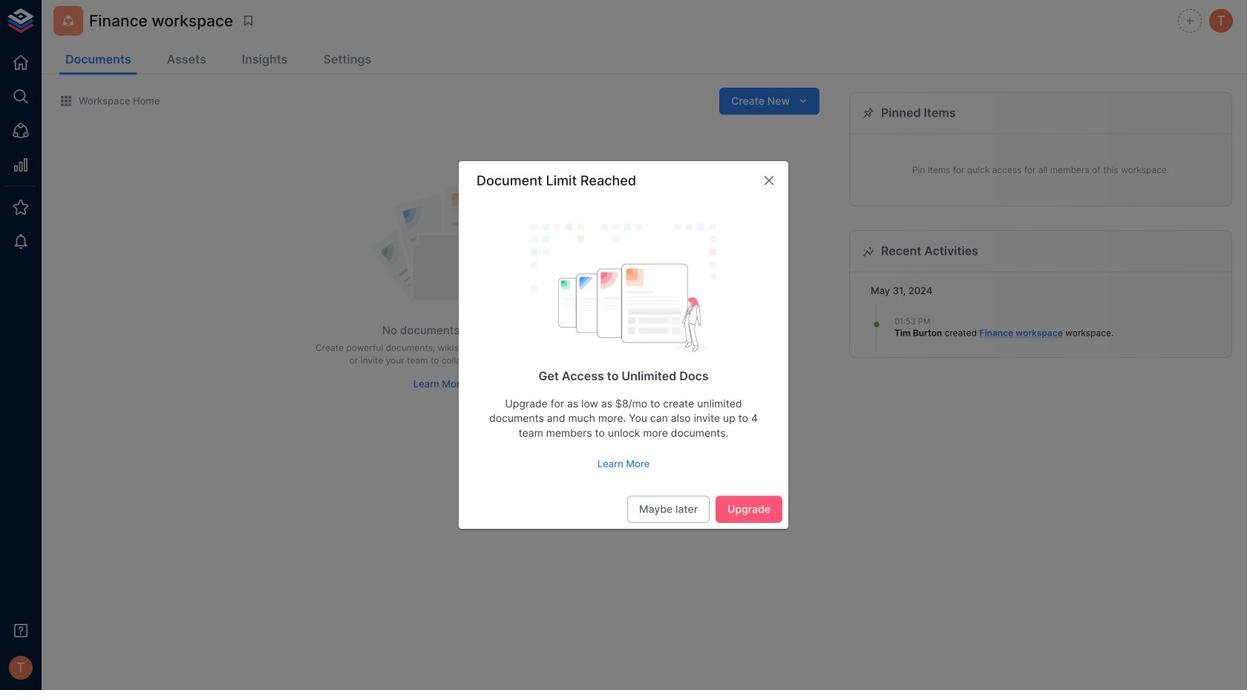Task type: vqa. For each thing, say whether or not it's contained in the screenshot.
Bookmark "icon"
yes



Task type: locate. For each thing, give the bounding box(es) containing it.
bookmark image
[[242, 14, 255, 27]]

dialog
[[459, 161, 789, 529]]



